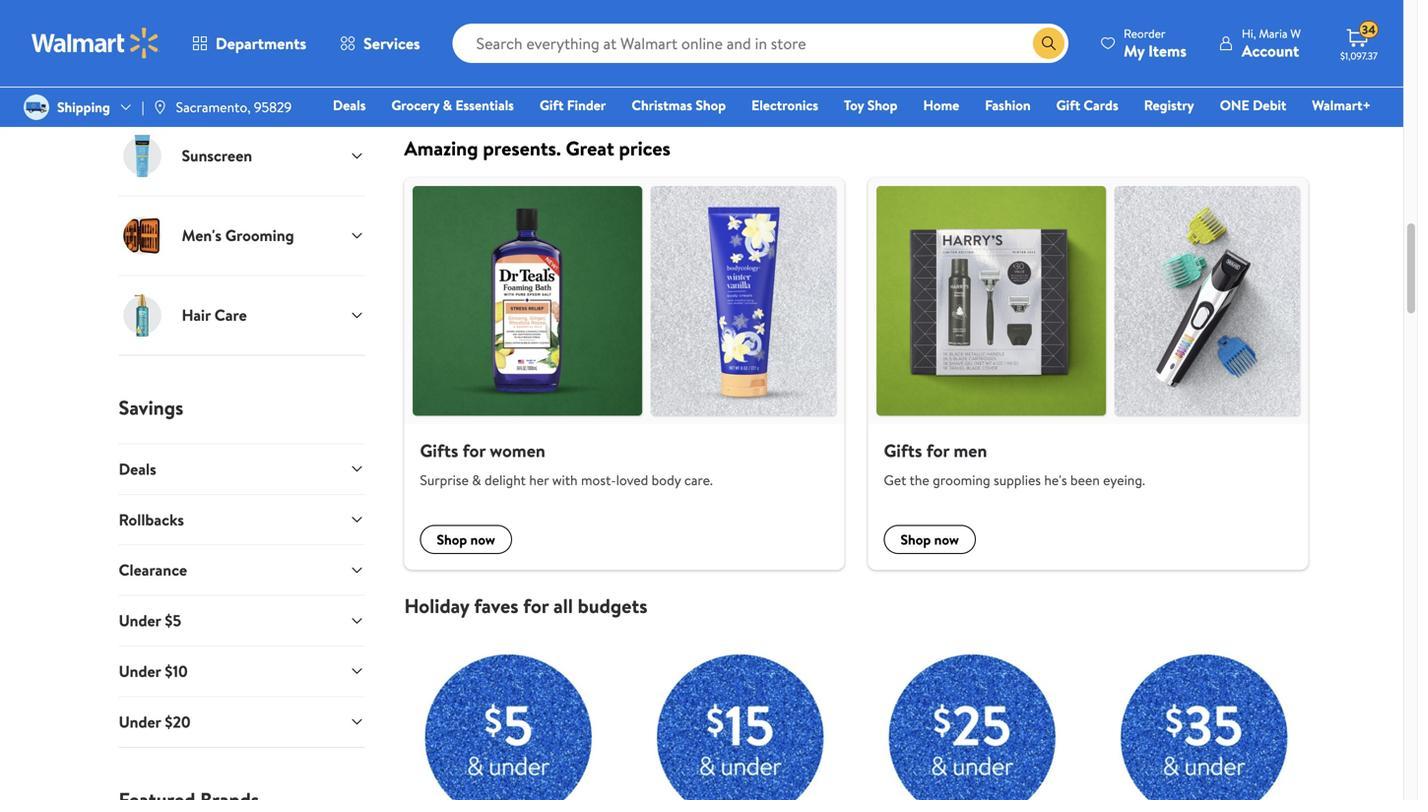 Task type: locate. For each thing, give the bounding box(es) containing it.
1 horizontal spatial gifts
[[884, 439, 922, 464]]

under left $5
[[119, 610, 161, 632]]

one debit
[[1220, 96, 1287, 115]]

under $5
[[119, 610, 181, 632]]

day
[[423, 46, 440, 63], [574, 46, 591, 63], [1026, 46, 1043, 63], [722, 74, 740, 91], [875, 74, 893, 91], [1176, 74, 1194, 91]]

delivery down the 8
[[910, 46, 953, 63]]

Walmart Site-Wide search field
[[453, 24, 1069, 63]]

grooming
[[933, 471, 991, 490]]

delight
[[485, 471, 526, 490]]

now
[[470, 531, 495, 550], [934, 531, 959, 550]]

& inside 'gifts for women surprise & delight her with most-loved body care.'
[[472, 471, 481, 490]]

gift left cards at the right of page
[[1056, 96, 1081, 115]]

1 shop now from the left
[[437, 531, 495, 550]]

4 product group from the left
[[860, 0, 983, 102]]

1 horizontal spatial for
[[523, 593, 549, 620]]

grooming
[[225, 225, 294, 246]]

under for under $5
[[119, 610, 161, 632]]

presents.
[[483, 134, 561, 162]]

1 product group from the left
[[408, 0, 531, 102]]

1-day shipping
[[714, 74, 785, 91]]

2-day shipping
[[412, 46, 486, 63], [563, 46, 636, 63], [1015, 46, 1088, 63], [864, 74, 938, 91], [1166, 74, 1239, 91]]

home link
[[915, 95, 968, 116]]

debit
[[1253, 96, 1287, 115]]

great
[[566, 134, 614, 162]]

0 vertical spatial list
[[393, 178, 1320, 570]]

3 delivery from the left
[[1212, 46, 1254, 63]]

shop now
[[437, 531, 495, 550], [901, 531, 959, 550]]

deals inside dropdown button
[[119, 458, 156, 480]]

2-day shipping down 171
[[412, 46, 486, 63]]

sacramento,
[[176, 97, 251, 117]]

under
[[119, 610, 161, 632], [119, 661, 161, 683], [119, 712, 161, 733]]

 image right |
[[152, 99, 168, 115]]

pickup down reorder
[[1166, 46, 1200, 63]]

2 gift from the left
[[1056, 96, 1081, 115]]

shop
[[696, 96, 726, 115], [867, 96, 898, 115], [437, 531, 467, 550], [901, 531, 931, 550]]

& right grocery
[[443, 96, 452, 115]]

2 list from the top
[[393, 619, 1320, 801]]

2- up "registry"
[[1166, 74, 1176, 91]]

under for under $10
[[119, 661, 161, 683]]

savings
[[119, 394, 184, 421]]

body
[[652, 471, 681, 490]]

1 gifts from the left
[[420, 439, 458, 464]]

1 vertical spatial under
[[119, 661, 161, 683]]

& left delight at the bottom left
[[472, 471, 481, 490]]

under for under $20
[[119, 712, 161, 733]]

care.
[[684, 471, 713, 490]]

items
[[1149, 40, 1187, 62]]

christmas
[[632, 96, 692, 115]]

1 list from the top
[[393, 178, 1320, 570]]

2 under from the top
[[119, 661, 161, 683]]

0 horizontal spatial shop now
[[437, 531, 495, 550]]

Search search field
[[453, 24, 1069, 63]]

1 horizontal spatial gift
[[1056, 96, 1081, 115]]

finder
[[567, 96, 606, 115]]

2 product group from the left
[[559, 0, 682, 102]]

services button
[[323, 20, 437, 67]]

for inside gifts for men get the grooming supplies he's been eyeing.
[[927, 439, 950, 464]]

product group containing 2-day shipping
[[1011, 0, 1134, 102]]

$20
[[165, 712, 191, 733]]

fashion
[[985, 96, 1031, 115]]

1 vertical spatial &
[[472, 471, 481, 490]]

0 horizontal spatial pickup
[[714, 46, 748, 63]]

shop now down the
[[901, 531, 959, 550]]

2 horizontal spatial for
[[927, 439, 950, 464]]

2 vertical spatial under
[[119, 712, 161, 733]]

0 horizontal spatial gift
[[540, 96, 564, 115]]

1 horizontal spatial shop now
[[901, 531, 959, 550]]

gift for gift cards
[[1056, 96, 1081, 115]]

for left men
[[927, 439, 950, 464]]

1 now from the left
[[470, 531, 495, 550]]

get
[[884, 471, 907, 490]]

shop now inside gifts for women list item
[[437, 531, 495, 550]]

1 horizontal spatial deals
[[333, 96, 366, 115]]

1568
[[773, 14, 796, 31]]

product group
[[408, 0, 531, 102], [559, 0, 682, 102], [710, 0, 833, 115], [860, 0, 983, 102], [1011, 0, 1134, 102], [1162, 0, 1285, 102]]

list containing gifts for women
[[393, 178, 1320, 570]]

2-
[[412, 46, 423, 63], [563, 46, 574, 63], [1015, 46, 1026, 63], [864, 74, 875, 91], [1166, 74, 1176, 91]]

pickup up 'toy shop' link
[[864, 46, 898, 63]]

1 horizontal spatial now
[[934, 531, 959, 550]]

all
[[554, 593, 573, 620]]

men
[[954, 439, 987, 464]]

shop down 1- in the right top of the page
[[696, 96, 726, 115]]

1 vertical spatial deals
[[119, 458, 156, 480]]

2- for product 'group' containing 988
[[563, 46, 574, 63]]

now inside the gifts for men list item
[[934, 531, 959, 550]]

2 shop now from the left
[[901, 531, 959, 550]]

1-
[[714, 74, 722, 91]]

8
[[923, 14, 930, 31]]

pickup for 8
[[864, 46, 898, 63]]

services
[[364, 33, 420, 54]]

2 pickup from the left
[[864, 46, 898, 63]]

pickup up 1- in the right top of the page
[[714, 46, 748, 63]]

 image left shipping
[[24, 95, 49, 120]]

3 product group from the left
[[710, 0, 833, 115]]

under $20
[[119, 712, 191, 733]]

0 vertical spatial deals
[[333, 96, 366, 115]]

0 horizontal spatial  image
[[24, 95, 49, 120]]

for left all
[[523, 593, 549, 620]]

one debit link
[[1211, 95, 1296, 116]]

product group containing 171
[[408, 0, 531, 102]]

now for men
[[934, 531, 959, 550]]

0 horizontal spatial delivery
[[759, 46, 802, 63]]

0 horizontal spatial now
[[470, 531, 495, 550]]

gifts inside gifts for men get the grooming supplies he's been eyeing.
[[884, 439, 922, 464]]

0 horizontal spatial deals
[[119, 458, 156, 480]]

walmart image
[[32, 28, 160, 59]]

6 product group from the left
[[1162, 0, 1285, 102]]

gifts inside 'gifts for women surprise & delight her with most-loved body care.'
[[420, 439, 458, 464]]

list
[[393, 178, 1320, 570], [393, 619, 1320, 801]]

delivery down hi,
[[1212, 46, 1254, 63]]

cards
[[1084, 96, 1119, 115]]

171
[[471, 14, 485, 31]]

1 horizontal spatial &
[[472, 471, 481, 490]]

2 horizontal spatial delivery
[[1212, 46, 1254, 63]]

day up "registry"
[[1176, 74, 1194, 91]]

2- for product 'group' containing 2-day shipping
[[1015, 46, 1026, 63]]

2 horizontal spatial pickup
[[1166, 46, 1200, 63]]

under left $20 in the bottom left of the page
[[119, 712, 161, 733]]

1 under from the top
[[119, 610, 161, 632]]

2- up grocery
[[412, 46, 423, 63]]

shop now for men
[[901, 531, 959, 550]]

walmart+
[[1312, 96, 1371, 115]]

 image
[[24, 95, 49, 120], [152, 99, 168, 115]]

gift left finder
[[540, 96, 564, 115]]

registry link
[[1135, 95, 1203, 116]]

now inside gifts for women list item
[[470, 531, 495, 550]]

sunscreen
[[182, 145, 252, 167]]

2 now from the left
[[934, 531, 959, 550]]

product group containing 8
[[860, 0, 983, 102]]

under left $10
[[119, 661, 161, 683]]

0 horizontal spatial &
[[443, 96, 452, 115]]

eyeing.
[[1103, 471, 1145, 490]]

gifts up surprise
[[420, 439, 458, 464]]

men's grooming
[[182, 225, 294, 246]]

for up surprise
[[463, 439, 486, 464]]

shop now inside the gifts for men list item
[[901, 531, 959, 550]]

day up fashion on the right
[[1026, 46, 1043, 63]]

for for men
[[927, 439, 950, 464]]

2 delivery from the left
[[910, 46, 953, 63]]

2 gifts from the left
[[884, 439, 922, 464]]

for inside 'gifts for women surprise & delight her with most-loved body care.'
[[463, 439, 486, 464]]

search icon image
[[1041, 35, 1057, 51]]

gifts up get
[[884, 439, 922, 464]]

shop down surprise
[[437, 531, 467, 550]]

sacramento, 95829
[[176, 97, 292, 117]]

1 delivery from the left
[[759, 46, 802, 63]]

 image for shipping
[[24, 95, 49, 120]]

electronics link
[[743, 95, 827, 116]]

with
[[552, 471, 578, 490]]

gifts
[[420, 439, 458, 464], [884, 439, 922, 464]]

95829
[[254, 97, 292, 117]]

toy shop link
[[835, 95, 907, 116]]

toy
[[844, 96, 864, 115]]

deals left grocery
[[333, 96, 366, 115]]

shipping down 988
[[594, 46, 636, 63]]

gifts for women surprise & delight her with most-loved body care.
[[420, 439, 713, 490]]

shop down the
[[901, 531, 931, 550]]

1 horizontal spatial delivery
[[910, 46, 953, 63]]

w
[[1291, 25, 1301, 42]]

deals up rollbacks
[[119, 458, 156, 480]]

now down delight at the bottom left
[[470, 531, 495, 550]]

grocery & essentials
[[392, 96, 514, 115]]

registry
[[1144, 96, 1195, 115]]

delivery
[[759, 46, 802, 63], [910, 46, 953, 63], [1212, 46, 1254, 63]]

budgets
[[578, 593, 648, 620]]

account
[[1242, 40, 1299, 62]]

1 pickup from the left
[[714, 46, 748, 63]]

2- left search icon
[[1015, 46, 1026, 63]]

maria
[[1259, 25, 1288, 42]]

0 vertical spatial &
[[443, 96, 452, 115]]

3 pickup from the left
[[1166, 46, 1200, 63]]

shipping up gift cards link
[[1046, 46, 1088, 63]]

2- up gift finder
[[563, 46, 574, 63]]

toy shop
[[844, 96, 898, 115]]

1 vertical spatial list
[[393, 619, 1320, 801]]

1 horizontal spatial pickup
[[864, 46, 898, 63]]

grocery
[[392, 96, 440, 115]]

product group containing 988
[[559, 0, 682, 102]]

1 horizontal spatial  image
[[152, 99, 168, 115]]

3 under from the top
[[119, 712, 161, 733]]

shop right toy
[[867, 96, 898, 115]]

hair care button
[[119, 275, 365, 355]]

0 horizontal spatial for
[[463, 439, 486, 464]]

2- up 'toy shop' link
[[864, 74, 875, 91]]

5 product group from the left
[[1011, 0, 1134, 102]]

hair care
[[182, 305, 247, 326]]

one
[[1220, 96, 1250, 115]]

2- for product 'group' containing 171
[[412, 46, 423, 63]]

now down grooming
[[934, 531, 959, 550]]

departments button
[[175, 20, 323, 67]]

0 vertical spatial under
[[119, 610, 161, 632]]

&
[[443, 96, 452, 115], [472, 471, 481, 490]]

hair
[[182, 305, 211, 326]]

1 gift from the left
[[540, 96, 564, 115]]

rollbacks
[[119, 509, 184, 531]]

0 horizontal spatial gifts
[[420, 439, 458, 464]]

hi, maria w account
[[1242, 25, 1301, 62]]

shop now down surprise
[[437, 531, 495, 550]]

delivery down 1568
[[759, 46, 802, 63]]

pickup
[[714, 46, 748, 63], [864, 46, 898, 63], [1166, 46, 1200, 63]]



Task type: describe. For each thing, give the bounding box(es) containing it.
rollbacks button
[[119, 494, 365, 545]]

most-
[[581, 471, 616, 490]]

gifts for men get the grooming supplies he's been eyeing.
[[884, 439, 1145, 490]]

gift finder
[[540, 96, 606, 115]]

gift for gift finder
[[540, 96, 564, 115]]

surprise
[[420, 471, 469, 490]]

shipping up one
[[1197, 74, 1239, 91]]

men's grooming button
[[119, 195, 365, 275]]

gifts for men list item
[[856, 178, 1320, 570]]

shop inside the gifts for men list item
[[901, 531, 931, 550]]

home
[[923, 96, 960, 115]]

 image for sacramento, 95829
[[152, 99, 168, 115]]

prices
[[619, 134, 671, 162]]

the
[[910, 471, 930, 490]]

34
[[1362, 21, 1376, 38]]

departments
[[216, 33, 306, 54]]

christmas shop link
[[623, 95, 735, 116]]

clearance button
[[119, 545, 365, 596]]

been
[[1071, 471, 1100, 490]]

day up finder
[[574, 46, 591, 63]]

under $10 button
[[119, 646, 365, 697]]

2-day shipping up gift cards link
[[1015, 46, 1088, 63]]

2-day shipping up toy shop
[[864, 74, 938, 91]]

sunscreen button
[[119, 116, 365, 195]]

under $20 button
[[119, 697, 365, 747]]

her
[[529, 471, 549, 490]]

$1,097.37
[[1341, 49, 1378, 63]]

shipping
[[57, 97, 110, 117]]

gift finder link
[[531, 95, 615, 116]]

2-day shipping down 988
[[563, 46, 636, 63]]

shipping down 171
[[443, 46, 486, 63]]

under $10
[[119, 661, 188, 683]]

gift cards link
[[1048, 95, 1128, 116]]

fashion link
[[976, 95, 1040, 116]]

women
[[490, 439, 546, 464]]

essentials
[[456, 96, 514, 115]]

deals link
[[324, 95, 375, 116]]

christmas shop
[[632, 96, 726, 115]]

amazing
[[404, 134, 478, 162]]

list for amazing presents. great prices
[[393, 178, 1320, 570]]

|
[[142, 97, 144, 117]]

delivery for 8
[[910, 46, 953, 63]]

product group containing 17
[[1162, 0, 1285, 102]]

he's
[[1044, 471, 1067, 490]]

reorder my items
[[1124, 25, 1187, 62]]

shop inside gifts for women list item
[[437, 531, 467, 550]]

my
[[1124, 40, 1145, 62]]

under $5 button
[[119, 596, 365, 646]]

supplies
[[994, 471, 1041, 490]]

product group containing 1568
[[710, 0, 833, 115]]

amazing presents. great prices
[[404, 134, 671, 162]]

delivery for 1568
[[759, 46, 802, 63]]

shipping up electronics "link"
[[742, 74, 785, 91]]

988
[[622, 14, 642, 31]]

$10
[[165, 661, 188, 683]]

walmart+ link
[[1303, 95, 1380, 116]]

shipping up home link
[[895, 74, 938, 91]]

care
[[215, 305, 247, 326]]

holiday faves for all budgets
[[404, 593, 648, 620]]

now for women
[[470, 531, 495, 550]]

clearance
[[119, 560, 187, 581]]

day right the services
[[423, 46, 440, 63]]

men's
[[182, 225, 222, 246]]

hi,
[[1242, 25, 1256, 42]]

pickup for 1568
[[714, 46, 748, 63]]

day down the walmart site-wide search box
[[722, 74, 740, 91]]

loved
[[616, 471, 648, 490]]

grocery & essentials link
[[383, 95, 523, 116]]

shop now for women
[[437, 531, 495, 550]]

2-day shipping up one
[[1166, 74, 1239, 91]]

& inside 'link'
[[443, 96, 452, 115]]

electronics
[[752, 96, 819, 115]]

list for holiday faves for all budgets
[[393, 619, 1320, 801]]

$5
[[165, 610, 181, 632]]

gifts for gifts for men
[[884, 439, 922, 464]]

gift cards
[[1056, 96, 1119, 115]]

for for women
[[463, 439, 486, 464]]

gifts for women list item
[[393, 178, 856, 570]]

day up toy shop
[[875, 74, 893, 91]]

gifts for gifts for women
[[420, 439, 458, 464]]

17
[[1225, 14, 1235, 31]]

faves
[[474, 593, 519, 620]]



Task type: vqa. For each thing, say whether or not it's contained in the screenshot.
checkbox
no



